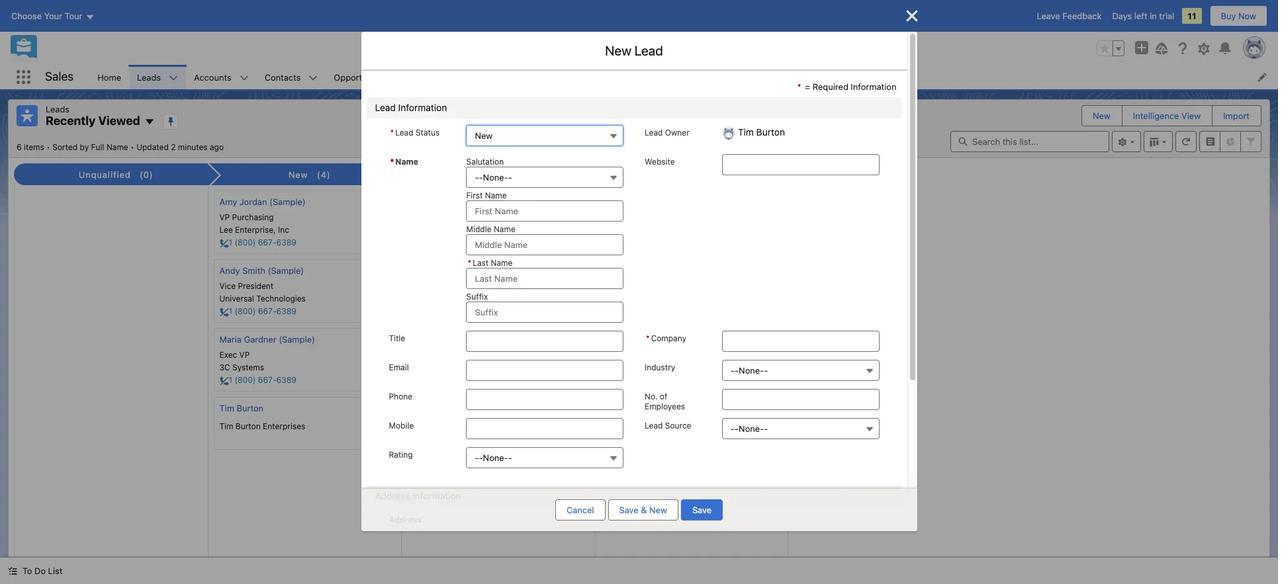 Task type: locate. For each thing, give the bounding box(es) containing it.
by
[[80, 142, 89, 152]]

--none-- down no. of employees text box at the right of page
[[731, 424, 768, 434]]

tim down tim burton link
[[219, 421, 233, 431]]

new lead
[[605, 43, 663, 58]]

6 items • sorted by full name • updated 2 minutes ago
[[17, 142, 224, 152]]

information inside director, information technology green dot publishing
[[641, 213, 684, 223]]

list item
[[483, 65, 538, 89], [746, 65, 798, 89]]

tim burton
[[219, 403, 264, 414]]

amy
[[219, 197, 237, 207]]

contacts list item
[[257, 65, 326, 89]]

2
[[171, 142, 176, 152]]

0 vertical spatial vp
[[219, 213, 230, 223]]

list containing home
[[90, 65, 1278, 89]]

None text field
[[722, 331, 880, 352]]

leads right home
[[137, 72, 161, 82]]

click to dial disabled image up enterprises at left bottom
[[219, 375, 377, 386]]

* for * company
[[646, 334, 650, 344]]

--none-- down mobile text box on the bottom left of page
[[475, 453, 512, 463]]

buy now button
[[1210, 5, 1268, 26]]

--none-- inside rating, --none-- 'button'
[[475, 453, 512, 463]]

tasks
[[806, 72, 829, 82]]

address
[[375, 491, 410, 502], [389, 515, 422, 525]]

(sample) up director, information technology green dot publishing
[[666, 197, 703, 207]]

last
[[473, 258, 489, 268]]

Phone text field
[[466, 389, 624, 410]]

1 vertical spatial text default image
[[8, 567, 17, 576]]

1 vertical spatial burton
[[236, 421, 261, 431]]

--none-- for rating
[[475, 453, 512, 463]]

full
[[91, 142, 104, 152]]

industry
[[645, 363, 676, 373]]

administrator
[[443, 213, 493, 223]]

vp
[[219, 213, 230, 223], [239, 350, 250, 360]]

0 vertical spatial address
[[375, 491, 410, 502]]

2 tim from the top
[[219, 421, 233, 431]]

group
[[1097, 40, 1125, 56]]

exec
[[219, 350, 237, 360]]

address information
[[375, 491, 461, 502]]

none- up no. of employees text box at the right of page
[[739, 365, 764, 376]]

lead for lead information
[[375, 102, 396, 113]]

(sample) up administrator
[[464, 197, 500, 207]]

--none-- for lead source
[[731, 424, 768, 434]]

click to dial disabled image down inc on the left top of page
[[219, 238, 377, 248]]

source
[[665, 421, 691, 431]]

home link
[[90, 65, 129, 89]]

--none-- up no. of employees text box at the right of page
[[731, 365, 768, 376]]

0 horizontal spatial text default image
[[8, 567, 17, 576]]

name for middle
[[494, 224, 516, 234]]

information down rating
[[413, 491, 461, 502]]

enterprise,
[[235, 225, 276, 235]]

(sample) up technologies
[[268, 265, 304, 276]]

first name
[[466, 191, 507, 201]]

* down lead information
[[390, 128, 394, 138]]

* left "company"
[[646, 334, 650, 344]]

list
[[90, 65, 1278, 89]]

tim for tim burton enterprises
[[219, 421, 233, 431]]

burton for tim burton
[[237, 403, 264, 414]]

0 horizontal spatial save
[[619, 505, 639, 516]]

vp up systems
[[239, 350, 250, 360]]

2 save from the left
[[692, 505, 712, 516]]

inc
[[278, 225, 289, 235]]

click to dial disabled image down technologies
[[219, 306, 377, 317]]

leads down sales
[[46, 104, 70, 115]]

smith
[[242, 265, 265, 276]]

no.
[[645, 392, 658, 402]]

save
[[619, 505, 639, 516], [692, 505, 712, 516]]

save left &
[[619, 505, 639, 516]]

name for *
[[395, 157, 418, 167]]

1 vertical spatial tim
[[219, 421, 233, 431]]

publishing
[[647, 225, 686, 235]]

1 save from the left
[[619, 505, 639, 516]]

0 horizontal spatial vp
[[219, 213, 230, 223]]

burton up tim burton enterprises
[[237, 403, 264, 414]]

lead source
[[645, 421, 691, 431]]

email
[[389, 363, 409, 373]]

6
[[17, 142, 22, 152]]

jordan
[[239, 197, 267, 207]]

click to dial disabled image down enterprises at left bottom
[[219, 434, 377, 444]]

in
[[1150, 11, 1157, 21]]

* left =
[[797, 81, 801, 92]]

none- inside lead source button
[[739, 424, 764, 434]]

none- for industry
[[739, 365, 764, 376]]

--none-- inside lead source button
[[731, 424, 768, 434]]

Industry button
[[722, 360, 880, 381]]

left
[[1135, 11, 1148, 21]]

1 vertical spatial address
[[389, 515, 422, 525]]

click to dial disabled image for tim burton
[[219, 434, 377, 444]]

leads link
[[129, 65, 169, 89]]

name right full at the top left
[[107, 142, 128, 152]]

none- inside 'button'
[[483, 453, 508, 463]]

salutation
[[466, 157, 504, 167]]

* name
[[390, 157, 418, 167]]

1 horizontal spatial vp
[[239, 350, 250, 360]]

-
[[475, 172, 479, 183], [479, 172, 483, 183], [508, 172, 512, 183], [731, 365, 735, 376], [735, 365, 739, 376], [764, 365, 768, 376], [731, 424, 735, 434], [735, 424, 739, 434], [764, 424, 768, 434], [475, 453, 479, 463], [479, 453, 483, 463], [508, 453, 512, 463]]

* down * lead status
[[390, 157, 394, 167]]

Mobile text field
[[466, 418, 624, 440]]

*
[[797, 81, 801, 92], [390, 128, 394, 138], [390, 157, 394, 167], [468, 258, 471, 268], [646, 334, 650, 344]]

name down working
[[485, 191, 507, 201]]

save & new
[[619, 505, 667, 516]]

2 list item from the left
[[746, 65, 798, 89]]

name
[[107, 142, 128, 152], [395, 157, 418, 167], [485, 191, 507, 201], [494, 224, 516, 234], [491, 258, 513, 268]]

intelligence view button
[[1123, 106, 1212, 126]]

buy now
[[1221, 11, 1257, 21]]

burton
[[237, 403, 264, 414], [236, 421, 261, 431]]

tim up tim burton enterprises
[[219, 403, 234, 414]]

save inside button
[[692, 505, 712, 516]]

leads inside list item
[[137, 72, 161, 82]]

1 vertical spatial vp
[[239, 350, 250, 360]]

save right &
[[692, 505, 712, 516]]

new
[[605, 43, 632, 58], [1093, 111, 1111, 121], [475, 130, 493, 141], [289, 170, 308, 180], [649, 505, 667, 516]]

name down * lead status
[[395, 157, 418, 167]]

0 vertical spatial burton
[[237, 403, 264, 414]]

none- inside salutation --none--
[[483, 172, 508, 183]]

ago
[[210, 142, 224, 152]]

salutation --none--
[[466, 157, 512, 183]]

information for lead information
[[398, 102, 447, 113]]

days
[[1113, 11, 1132, 21]]

leave feedback
[[1037, 11, 1102, 21]]

•
[[46, 142, 50, 152], [130, 142, 134, 152]]

select list display image
[[1144, 131, 1173, 152]]

rating
[[389, 450, 413, 460]]

technology
[[686, 213, 729, 223]]

0 horizontal spatial •
[[46, 142, 50, 152]]

information up publishing on the top right of the page
[[641, 213, 684, 223]]

name right the last
[[491, 258, 513, 268]]

1 horizontal spatial •
[[130, 142, 134, 152]]

text default image inside to do list button
[[8, 567, 17, 576]]

click to dial disabled image
[[219, 238, 377, 248], [413, 238, 570, 248], [607, 238, 763, 248], [219, 306, 377, 317], [219, 375, 377, 386], [219, 434, 377, 444]]

now
[[1239, 11, 1257, 21]]

--none--
[[731, 365, 768, 376], [731, 424, 768, 434], [475, 453, 512, 463]]

1 horizontal spatial leads
[[137, 72, 161, 82]]

Email text field
[[466, 360, 624, 381]]

no. of employees
[[645, 392, 685, 412]]

0 vertical spatial --none--
[[731, 365, 768, 376]]

* left the last
[[468, 258, 471, 268]]

• left updated
[[130, 142, 134, 152]]

save inside button
[[619, 505, 639, 516]]

none- down mobile text box on the bottom left of page
[[483, 453, 508, 463]]

accounts list item
[[186, 65, 257, 89]]

vp inside vp purchasing lee enterprise, inc
[[219, 213, 230, 223]]

burton down the tim burton
[[236, 421, 261, 431]]

(sample) right gardner
[[279, 334, 315, 345]]

andy
[[219, 265, 240, 276]]

No. of Employees text field
[[722, 389, 880, 410]]

to do list button
[[0, 558, 70, 585]]

* for * lead status
[[390, 128, 394, 138]]

3c
[[219, 363, 230, 373]]

none- down no. of employees text box at the right of page
[[739, 424, 764, 434]]

1 • from the left
[[46, 142, 50, 152]]

0 horizontal spatial leads
[[46, 104, 70, 115]]

(sample) for sarah loehr (sample)
[[464, 197, 500, 207]]

click to dial disabled image for andy smith (sample)
[[219, 306, 377, 317]]

information up "status"
[[398, 102, 447, 113]]

text default image left to
[[8, 567, 17, 576]]

(sample) for david adelson (sample)
[[666, 197, 703, 207]]

text default image
[[574, 199, 583, 208], [8, 567, 17, 576]]

universal
[[219, 294, 254, 304]]

none- inside industry button
[[739, 365, 764, 376]]

sales
[[45, 70, 74, 84]]

purchasing
[[232, 213, 274, 223]]

0 horizontal spatial list item
[[483, 65, 538, 89]]

address down rating
[[375, 491, 410, 502]]

lead information
[[375, 102, 447, 113]]

1 horizontal spatial text default image
[[574, 199, 583, 208]]

0 vertical spatial leads
[[137, 72, 161, 82]]

(sample)
[[269, 197, 306, 207], [464, 197, 500, 207], [666, 197, 703, 207], [268, 265, 304, 276], [279, 334, 315, 345]]

title
[[389, 334, 405, 344]]

gardner
[[244, 334, 276, 345]]

--none-- inside industry button
[[731, 365, 768, 376]]

click to dial disabled image for amy jordan (sample)
[[219, 238, 377, 248]]

none-
[[483, 172, 508, 183], [739, 365, 764, 376], [739, 424, 764, 434], [483, 453, 508, 463]]

click to dial disabled image down publishing on the top right of the page
[[607, 238, 763, 248]]

(4)
[[317, 170, 331, 180]]

intelligence view
[[1133, 111, 1201, 121]]

Salutation button
[[466, 167, 624, 188]]

2 • from the left
[[130, 142, 134, 152]]

information for address information
[[413, 491, 461, 502]]

list view controls image
[[1112, 131, 1141, 152]]

(sample) for andy smith (sample)
[[268, 265, 304, 276]]

1 horizontal spatial list item
[[746, 65, 798, 89]]

• right items
[[46, 142, 50, 152]]

&
[[641, 505, 647, 516]]

(sample) for amy jordan (sample)
[[269, 197, 306, 207]]

2 vertical spatial --none--
[[475, 453, 512, 463]]

tasks list item
[[798, 65, 854, 89]]

(sample) up inc on the left top of page
[[269, 197, 306, 207]]

Search Recently Viewed list view. search field
[[951, 131, 1110, 152]]

1 tim from the top
[[219, 403, 234, 414]]

address down address information
[[389, 515, 422, 525]]

mobile
[[389, 421, 414, 431]]

* = required information
[[797, 81, 897, 92]]

burton for tim burton enterprises
[[236, 421, 261, 431]]

None search field
[[951, 131, 1110, 152]]

11
[[1188, 11, 1197, 21]]

vp up lee
[[219, 213, 230, 223]]

of
[[660, 392, 668, 402]]

0 vertical spatial tim
[[219, 403, 234, 414]]

0 vertical spatial text default image
[[574, 199, 583, 208]]

name right middle at the top left
[[494, 224, 516, 234]]

1 horizontal spatial save
[[692, 505, 712, 516]]

none- down salutation
[[483, 172, 508, 183]]

minutes
[[178, 142, 208, 152]]

none- for lead source
[[739, 424, 764, 434]]

text default image left david at the top left of the page
[[574, 199, 583, 208]]

(sample) for maria gardner (sample)
[[279, 334, 315, 345]]

middle name
[[466, 224, 516, 234]]

1 vertical spatial --none--
[[731, 424, 768, 434]]

(1)
[[717, 170, 729, 180]]

vp purchasing lee enterprise, inc
[[219, 213, 289, 235]]



Task type: describe. For each thing, give the bounding box(es) containing it.
owner
[[665, 128, 690, 138]]

text default image inside recently viewed|leads|list view element
[[574, 199, 583, 208]]

address for address information
[[375, 491, 410, 502]]

director, information technology green dot publishing
[[607, 213, 729, 235]]

updated
[[136, 142, 169, 152]]

feedback
[[1063, 11, 1102, 21]]

do
[[34, 566, 46, 577]]

company
[[651, 334, 687, 344]]

leave feedback link
[[1037, 11, 1102, 21]]

intelligence
[[1133, 111, 1179, 121]]

maria gardner (sample) link
[[219, 334, 315, 345]]

Suffix text field
[[466, 302, 624, 323]]

Lead Status, New button
[[466, 125, 624, 146]]

information right required
[[851, 81, 897, 92]]

employees
[[645, 402, 685, 412]]

* for * last name
[[468, 258, 471, 268]]

vp inside exec vp 3c systems
[[239, 350, 250, 360]]

sorted
[[52, 142, 78, 152]]

green
[[607, 225, 629, 235]]

loehr
[[439, 197, 461, 207]]

Middle Name text field
[[466, 234, 624, 256]]

status
[[416, 128, 440, 138]]

buy
[[1221, 11, 1236, 21]]

new inside button
[[475, 130, 493, 141]]

* lead status
[[390, 128, 440, 138]]

lead for lead source
[[645, 421, 663, 431]]

save button
[[681, 500, 723, 521]]

phone
[[389, 392, 413, 402]]

* company
[[646, 334, 687, 344]]

cancel button
[[555, 500, 605, 521]]

opportunities
[[334, 72, 389, 82]]

andy smith (sample) link
[[219, 265, 304, 276]]

* for * name
[[390, 157, 394, 167]]

tim for tim burton
[[219, 403, 234, 414]]

trial
[[1160, 11, 1175, 21]]

tasks link
[[798, 65, 837, 89]]

adelson
[[632, 197, 664, 207]]

Title text field
[[466, 331, 624, 352]]

vice president universal technologies
[[219, 281, 306, 304]]

name for first
[[485, 191, 507, 201]]

save for save & new
[[619, 505, 639, 516]]

technologies
[[256, 294, 306, 304]]

middle
[[466, 224, 492, 234]]

sarah loehr (sample) link
[[413, 197, 500, 207]]

days left in trial
[[1113, 11, 1175, 21]]

Last Name text field
[[466, 268, 624, 289]]

Website text field
[[722, 154, 880, 175]]

First Name text field
[[466, 201, 624, 222]]

tim burton enterprises
[[219, 421, 305, 431]]

click to dial disabled image down middle name
[[413, 238, 570, 248]]

unqualified
[[79, 170, 131, 180]]

amy jordan (sample)
[[219, 197, 306, 207]]

andy smith (sample)
[[219, 265, 304, 276]]

import
[[1224, 111, 1250, 121]]

contacts link
[[257, 65, 309, 89]]

leave
[[1037, 11, 1060, 21]]

opportunities link
[[326, 65, 397, 89]]

* for * = required information
[[797, 81, 801, 92]]

1 vertical spatial leads
[[46, 104, 70, 115]]

1 list item from the left
[[483, 65, 538, 89]]

cancel
[[567, 505, 594, 516]]

opportunities list item
[[326, 65, 414, 89]]

contacts
[[265, 72, 301, 82]]

address for address
[[389, 515, 422, 525]]

to do list
[[23, 566, 62, 577]]

lead for lead owner
[[645, 128, 663, 138]]

website
[[645, 157, 675, 167]]

tim burton link
[[219, 403, 264, 414]]

system
[[413, 213, 441, 223]]

none search field inside recently viewed|leads|list view element
[[951, 131, 1110, 152]]

david adelson (sample)
[[607, 197, 703, 207]]

david adelson (sample) link
[[607, 197, 703, 207]]

accounts link
[[186, 65, 239, 89]]

president
[[238, 281, 274, 291]]

amy jordan (sample) link
[[219, 197, 306, 207]]

to
[[23, 566, 32, 577]]

lead owner
[[645, 128, 690, 138]]

save & new button
[[608, 500, 679, 521]]

--none-- for industry
[[731, 365, 768, 376]]

recently viewed
[[46, 114, 140, 128]]

information for director, information technology green dot publishing
[[641, 213, 684, 223]]

exec vp 3c systems
[[219, 350, 264, 373]]

Lead Source button
[[722, 418, 880, 440]]

suffix
[[466, 292, 488, 302]]

inverse image
[[904, 8, 920, 24]]

* last name
[[468, 258, 513, 268]]

none- for rating
[[483, 453, 508, 463]]

system administrator
[[413, 213, 493, 223]]

recently
[[46, 114, 96, 128]]

save for save
[[692, 505, 712, 516]]

recently viewed|leads|list view element
[[8, 99, 1271, 558]]

=
[[805, 81, 811, 92]]

(0)
[[140, 170, 153, 180]]

import button
[[1213, 106, 1261, 126]]

vice
[[219, 281, 236, 291]]

dot
[[632, 225, 645, 235]]

recently viewed status
[[17, 142, 136, 152]]

leads list item
[[129, 65, 186, 89]]

Rating button
[[466, 448, 624, 469]]

sarah
[[413, 197, 436, 207]]

items
[[24, 142, 44, 152]]

enterprises
[[263, 421, 305, 431]]

click to dial disabled image for david adelson (sample)
[[607, 238, 763, 248]]

new button
[[1082, 106, 1121, 126]]

lee
[[219, 225, 233, 235]]

working
[[474, 170, 511, 180]]

name inside recently viewed|leads|list view element
[[107, 142, 128, 152]]

required
[[813, 81, 849, 92]]

first
[[466, 191, 483, 201]]



Task type: vqa. For each thing, say whether or not it's contained in the screenshot.
6 items • Sorted by Full Name • Updated 2 minutes ago
yes



